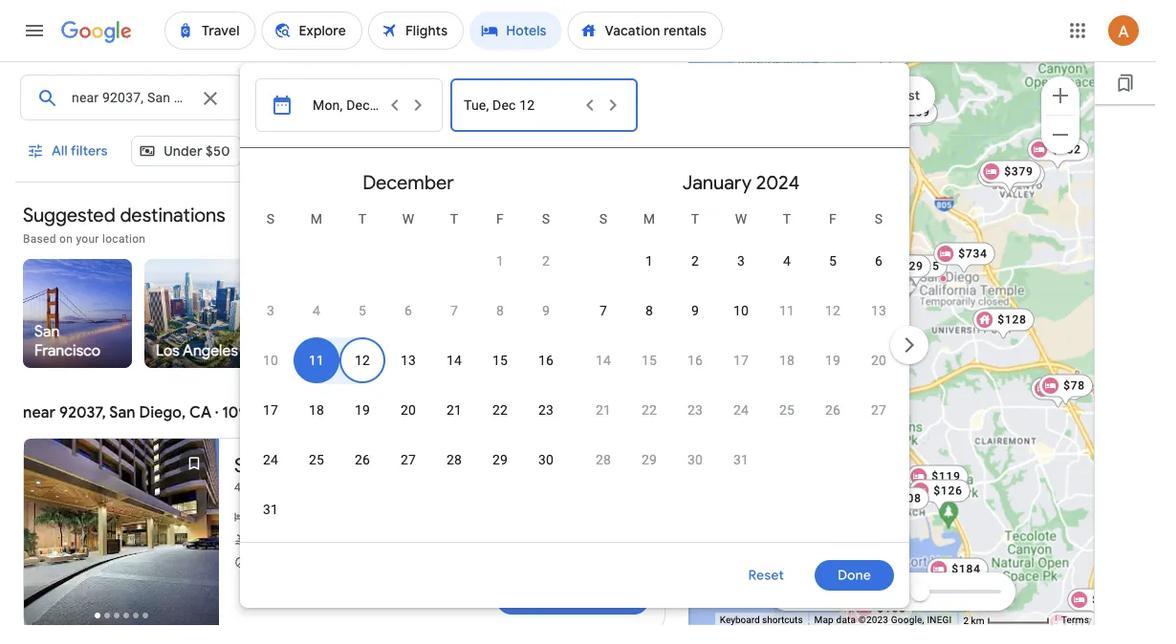 Task type: locate. For each thing, give the bounding box(es) containing it.
1 1 button from the left
[[477, 238, 523, 284]]

14 right jose
[[596, 352, 611, 368]]

s down spa button
[[267, 211, 275, 227]]

11 inside december row group
[[309, 352, 324, 368]]

fri, jan 19 element
[[825, 351, 841, 370]]

7 left the mon, jan 8 element
[[600, 303, 607, 318]]

2
[[624, 89, 632, 105], [542, 253, 550, 269], [691, 253, 699, 269]]

19 left sat, jan 20 element
[[825, 352, 841, 368]]

2 button right mon, jan 1 'element'
[[672, 238, 718, 284]]

m up mon, jan 1 'element'
[[643, 211, 655, 227]]

0 horizontal spatial 29 button
[[477, 437, 523, 483]]

18 for the thu, jan 18 element
[[779, 352, 795, 368]]

1 for january 2024
[[645, 253, 653, 269]]

15 button
[[477, 338, 523, 383], [626, 338, 672, 383]]

fri, dec 22 element
[[492, 401, 508, 420]]

13 button right tue, dec 12, return date. element
[[385, 338, 431, 383]]

7 inside december row group
[[450, 303, 458, 318]]

22 button right sun, jan 21 element
[[626, 387, 672, 433]]

12 right check-out text field
[[520, 97, 535, 113]]

$132 link
[[1027, 138, 1089, 171], [743, 392, 805, 424]]

1 22 button from the left
[[477, 387, 523, 433]]

f for december
[[496, 211, 504, 227]]

sun, jan 14 element
[[596, 351, 611, 370]]

8 inside january 2024 row group
[[645, 303, 653, 318]]

6 up palm
[[404, 303, 412, 318]]

$251 link
[[811, 522, 873, 554]]

$148
[[770, 343, 799, 356]]

25 button right wed, jan 24 element
[[764, 387, 810, 433]]

25 button left the tue, dec 26 element
[[294, 437, 339, 483]]

2 21 from the left
[[596, 402, 611, 418]]

1 horizontal spatial 13 button
[[856, 288, 902, 334]]

0 vertical spatial 20
[[871, 352, 887, 368]]

15 button right sun, jan 14 element
[[626, 338, 672, 383]]

toggle reachability layer image
[[782, 585, 817, 599]]

0 horizontal spatial 18
[[309, 402, 324, 418]]

4 for mon, dec 4 element on the left of the page
[[313, 303, 320, 318]]

1 vertical spatial 3 button
[[248, 288, 294, 334]]

1 vertical spatial 18
[[309, 402, 324, 418]]

1 button for january 2024
[[626, 238, 672, 284]]

0 horizontal spatial 21
[[447, 402, 462, 418]]

row containing 21
[[580, 385, 902, 435]]

16 button
[[523, 338, 569, 383], [672, 338, 718, 383]]

18 inside january 2024 row group
[[779, 352, 795, 368]]

1 vertical spatial 18 button
[[294, 387, 339, 433]]

diego,
[[139, 403, 186, 423]]

10 inside january 2024 row group
[[733, 303, 749, 318]]

1 vertical spatial 24 button
[[248, 437, 294, 483]]

10 down santa
[[263, 352, 278, 368]]

17 left mon, dec 18 element
[[263, 402, 278, 418]]

san left jose
[[520, 341, 546, 361]]

$128
[[998, 313, 1027, 327]]

4 right wed, jan 3 element
[[783, 253, 791, 269]]

$132 down zoom in map image
[[1052, 143, 1081, 156]]

15
[[492, 352, 508, 368], [642, 352, 657, 368]]

24 for wed, jan 24 element
[[733, 402, 749, 418]]

wed, jan 24 element
[[733, 401, 749, 420]]

$148 link
[[745, 338, 807, 371]]

1 2 button from the left
[[523, 238, 569, 284]]

22 button inside december row group
[[477, 387, 523, 433]]

1 horizontal spatial 22 button
[[626, 387, 672, 433]]

12 left sat, jan 13 element
[[825, 303, 841, 318]]

0 vertical spatial 10
[[733, 303, 749, 318]]

4 inside december row group
[[313, 303, 320, 318]]

10 button left thu, jan 11 element
[[718, 288, 764, 334]]

motel san diego image
[[929, 494, 937, 502]]

$143
[[870, 608, 899, 621]]

24
[[733, 402, 749, 418], [263, 452, 278, 468]]

0 horizontal spatial 17 button
[[248, 387, 294, 433]]

thu, dec 21 element
[[447, 401, 462, 420]]

4+ rating
[[436, 142, 493, 160]]

0 horizontal spatial 25
[[309, 452, 324, 468]]

2 14 from the left
[[596, 352, 611, 368]]

21 right wed, dec 20 element
[[447, 402, 462, 418]]

1 vertical spatial 13
[[401, 352, 416, 368]]

1 horizontal spatial 12
[[520, 97, 535, 113]]

26 right mon, dec 25 element
[[355, 452, 370, 468]]

2 horizontal spatial 2
[[691, 253, 699, 269]]

3 inside december row group
[[267, 303, 274, 318]]

1 vertical spatial 26
[[355, 452, 370, 468]]

5 inside december row group
[[359, 303, 366, 318]]

1 horizontal spatial 14
[[596, 352, 611, 368]]

f up the fri, dec 1 element
[[496, 211, 504, 227]]

0 vertical spatial 18 button
[[764, 338, 810, 383]]

24 up 4.1 out of 5 stars from 1,915 reviews image
[[263, 452, 278, 468]]

3 for wed, jan 3 element
[[737, 253, 745, 269]]

dec for tue,
[[493, 97, 516, 113]]

2 for december
[[542, 253, 550, 269]]

11 left set check-in one day later. image
[[373, 97, 389, 113]]

25 for mon, dec 25 element
[[309, 452, 324, 468]]

sheraton mission valley san diego hotel, $178 image
[[1094, 604, 1156, 626]]

0 vertical spatial 11 button
[[764, 288, 810, 334]]

15 button right thu, dec 14 element
[[477, 338, 523, 383]]

w down january 2024
[[735, 211, 747, 227]]

15 inside december row group
[[492, 352, 508, 368]]

2 w from the left
[[735, 211, 747, 227]]

fri, dec 8 element
[[496, 301, 504, 320]]

17 inside january 2024 row group
[[733, 352, 749, 368]]

1 30 from the left
[[538, 452, 554, 468]]

reset
[[748, 567, 784, 584]]

4 inside row group
[[783, 253, 791, 269]]

filters form
[[15, 61, 932, 626]]

15 inside january 2024 row group
[[642, 352, 657, 368]]

29 inside december row group
[[492, 452, 508, 468]]

0 horizontal spatial 23
[[538, 402, 554, 418]]

sun, jan 21 element
[[596, 401, 611, 420]]

terms
[[1061, 615, 1089, 626]]

$128 link
[[973, 308, 1034, 341]]

$119 for left $119 "link"
[[766, 394, 795, 407]]

14 inside january 2024 row group
[[596, 352, 611, 368]]

1
[[496, 253, 504, 269], [645, 253, 653, 269]]

18 button right the wed, jan 17 element
[[764, 338, 810, 383]]

16 right the 'fri, dec 15' element
[[538, 352, 554, 368]]

suggested destinations based on your location
[[23, 203, 225, 246]]

thu, jan 4 element
[[783, 252, 791, 271]]

0 horizontal spatial w
[[402, 211, 414, 227]]

6 button
[[856, 238, 902, 284], [385, 288, 431, 334]]

8 for the mon, jan 8 element
[[645, 303, 653, 318]]

6 for sat, jan 6 "element"
[[875, 253, 883, 269]]

27 inside december row group
[[401, 452, 416, 468]]

1 9 button from the left
[[523, 288, 569, 334]]

22 inside december row group
[[492, 402, 508, 418]]

$119 up $126
[[932, 470, 961, 483]]

tue, jan 9 element
[[691, 301, 699, 320]]

w inside december row group
[[402, 211, 414, 227]]

5
[[829, 253, 837, 269], [359, 303, 366, 318]]

92037,
[[59, 403, 106, 423]]

1 dec from the left
[[346, 97, 370, 113]]

1 horizontal spatial 29 button
[[626, 437, 672, 483]]

13 button
[[856, 288, 902, 334], [385, 338, 431, 383]]

1 horizontal spatial 8 button
[[626, 288, 672, 334]]

$202
[[1002, 169, 1032, 182]]

dec
[[346, 97, 370, 113], [493, 97, 516, 113]]

20 button right fri, jan 19 element
[[856, 338, 902, 383]]

grid
[[248, 156, 902, 554]]

2 23 from the left
[[688, 402, 703, 418]]

3 button right tue, jan 2 element
[[718, 238, 764, 284]]

0 vertical spatial 11
[[373, 97, 389, 113]]

19 for fri, jan 19 element
[[825, 352, 841, 368]]

1 23 from the left
[[538, 402, 554, 418]]

30
[[538, 452, 554, 468], [688, 452, 703, 468]]

11
[[373, 97, 389, 113], [779, 303, 795, 318], [309, 352, 324, 368]]

2 inside december row group
[[542, 253, 550, 269]]

1 horizontal spatial 15 button
[[626, 338, 672, 383]]

13 button down $329 link on the right
[[856, 288, 902, 334]]

7 inside january 2024 row group
[[600, 303, 607, 318]]

s down star in the right top of the page
[[599, 211, 607, 227]]

19 inside january 2024 row group
[[825, 352, 841, 368]]

11 up $148
[[779, 303, 795, 318]]

1 inside december row group
[[496, 253, 504, 269]]

5 for fri, jan 5 'element'
[[829, 253, 837, 269]]

0 vertical spatial 5 button
[[810, 238, 856, 284]]

30 inside december row group
[[538, 452, 554, 468]]

2 right mon, jan 1 'element'
[[691, 253, 699, 269]]

near 92037, san diego, ca · 109 results
[[23, 403, 300, 423]]

16 button right the 'fri, dec 15' element
[[523, 338, 569, 383]]

30 for sat, dec 30 element
[[538, 452, 554, 468]]

9 for sat, dec 9 element
[[542, 303, 550, 318]]

wed, dec 6 element
[[404, 301, 412, 320]]

row containing 3
[[248, 286, 569, 336]]

1 8 from the left
[[496, 303, 504, 318]]

15 right springs
[[492, 352, 508, 368]]

18 button
[[764, 338, 810, 383], [294, 387, 339, 433]]

15 for the 'fri, dec 15' element
[[492, 352, 508, 368]]

13 inside january 2024 row group
[[871, 303, 887, 318]]

0 vertical spatial 26
[[825, 402, 841, 418]]

7 button left the mon, jan 8 element
[[580, 288, 626, 334]]

1 horizontal spatial 11
[[373, 97, 389, 113]]

fri, dec 1 element
[[496, 252, 504, 271]]

20 for sat, jan 20 element
[[871, 352, 887, 368]]

2 horizontal spatial 11
[[779, 303, 795, 318]]

w inside january 2024 row group
[[735, 211, 747, 227]]

18 right the wed, jan 17 element
[[779, 352, 795, 368]]

2 s from the left
[[542, 211, 550, 227]]

2 9 button from the left
[[672, 288, 718, 334]]

9 button up san jose
[[523, 288, 569, 334]]

0 vertical spatial 19 button
[[810, 338, 856, 383]]

2 9 from the left
[[691, 303, 699, 318]]

sat, dec 2 element
[[542, 252, 550, 271]]

1 vertical spatial $119 link
[[907, 465, 968, 498]]

22
[[492, 402, 508, 418], [642, 402, 657, 418]]

1 vertical spatial 6 button
[[385, 288, 431, 334]]

30 inside january 2024 row group
[[688, 452, 703, 468]]

2 28 button from the left
[[580, 437, 626, 483]]

1 7 from the left
[[450, 303, 458, 318]]

3 inside january 2024 row group
[[737, 253, 745, 269]]

9 right the mon, jan 8 element
[[691, 303, 699, 318]]

4+
[[436, 142, 452, 160]]

20 button right the tue, dec 19 'element'
[[385, 387, 431, 433]]

2 m from the left
[[643, 211, 655, 227]]

0 vertical spatial 26 button
[[810, 387, 856, 433]]

16 inside january 2024 row group
[[688, 352, 703, 368]]

row containing 10
[[248, 336, 569, 385]]

1 horizontal spatial 21 button
[[580, 387, 626, 433]]

0 horizontal spatial 6
[[404, 303, 412, 318]]

2 2 button from the left
[[672, 238, 718, 284]]

10 inside december row group
[[263, 352, 278, 368]]

dec inside mon, dec 11 button
[[346, 97, 370, 113]]

2 1 button from the left
[[626, 238, 672, 284]]

$56
[[1056, 382, 1078, 395]]

5 inside january 2024 row group
[[829, 253, 837, 269]]

19 button right mon, dec 18 element
[[339, 387, 385, 433]]

1 vertical spatial 24
[[263, 452, 278, 468]]

pool
[[357, 142, 384, 160]]

2024
[[756, 170, 800, 195]]

18 for mon, dec 18 element
[[309, 402, 324, 418]]

0 horizontal spatial 7
[[450, 303, 458, 318]]

31 down 4.1 out of 5 stars from 1,915 reviews image
[[263, 502, 278, 517]]

1 button left tue, jan 2 element
[[626, 238, 672, 284]]

f inside december row group
[[496, 211, 504, 227]]

2 vertical spatial 12
[[355, 352, 370, 368]]

0 horizontal spatial 8
[[496, 303, 504, 318]]

springs
[[435, 341, 487, 361]]

1 button for december
[[477, 238, 523, 284]]

0 horizontal spatial 13 button
[[385, 338, 431, 383]]

12 inside tue, dec 12 button
[[520, 97, 535, 113]]

20 inside december row group
[[401, 402, 416, 418]]

$156 link
[[876, 103, 938, 135]]

spa button
[[249, 136, 316, 166]]

view prices button
[[496, 584, 649, 615]]

mon, jan 8 element
[[645, 301, 653, 320]]

1 t from the left
[[358, 211, 367, 227]]

1 23 button from the left
[[523, 387, 569, 433]]

row containing 14
[[580, 336, 902, 385]]

25 for thu, jan 25 element
[[779, 402, 795, 418]]

22 for fri, dec 22 element
[[492, 402, 508, 418]]

28 button right wed, dec 27 element in the left bottom of the page
[[431, 437, 477, 483]]

0 horizontal spatial dec
[[346, 97, 370, 113]]

or
[[562, 142, 576, 160]]

0 vertical spatial 12 button
[[810, 288, 856, 334]]

1 horizontal spatial 26
[[825, 402, 841, 418]]

s up 'sat, dec 2' element at top left
[[542, 211, 550, 227]]

1 horizontal spatial 31 button
[[718, 437, 764, 483]]

$315 link
[[886, 255, 947, 287]]

25 inside december row group
[[309, 452, 324, 468]]

2 22 button from the left
[[626, 387, 672, 433]]

pool button
[[324, 136, 395, 166]]

sat, dec 9 element
[[542, 301, 550, 320]]

wed, dec 20 element
[[401, 401, 416, 420]]

w
[[402, 211, 414, 227], [735, 211, 747, 227]]

1 1 from the left
[[496, 253, 504, 269]]

0 horizontal spatial 14
[[447, 352, 462, 368]]

0 horizontal spatial 15 button
[[477, 338, 523, 383]]

1 horizontal spatial 12 button
[[810, 288, 856, 334]]

$379
[[1004, 165, 1034, 178]]

1 vertical spatial 26 button
[[339, 437, 385, 483]]

mon, dec 11, departure date. element
[[309, 351, 324, 370]]

25 inside january 2024 row group
[[779, 402, 795, 418]]

thu, dec 14 element
[[447, 351, 462, 370]]

14 button
[[431, 338, 477, 383], [580, 338, 626, 383]]

17 button
[[718, 338, 764, 383], [248, 387, 294, 433]]

9 inside december row group
[[542, 303, 550, 318]]

1 15 from the left
[[492, 352, 508, 368]]

main menu image
[[23, 19, 46, 42]]

2 29 from the left
[[642, 452, 657, 468]]

0 horizontal spatial 18 button
[[294, 387, 339, 433]]

24 inside december row group
[[263, 452, 278, 468]]

m inside row group
[[311, 211, 322, 227]]

0 vertical spatial 27
[[871, 402, 887, 418]]

francisco
[[34, 341, 101, 361]]

6 left $329
[[875, 253, 883, 269]]

21 inside january 2024 row group
[[596, 402, 611, 418]]

1 vertical spatial 10 button
[[248, 338, 294, 383]]

12 left wed, dec 13 element
[[355, 352, 370, 368]]

2 f from the left
[[829, 211, 837, 227]]

13 down $329 link on the right
[[871, 303, 887, 318]]

wed, jan 3 element
[[737, 252, 745, 271]]

24 inside row group
[[733, 402, 749, 418]]

january 2024 row group
[[580, 156, 902, 535]]

31 inside december row group
[[263, 502, 278, 517]]

shortcuts
[[762, 615, 803, 626]]

9 button inside january 2024 row group
[[672, 288, 718, 334]]

30 button
[[523, 437, 569, 483], [672, 437, 718, 483]]

1 vertical spatial 31 button
[[248, 487, 294, 533]]

13 inside december row group
[[401, 352, 416, 368]]

1 vertical spatial $132 link
[[743, 392, 805, 424]]

san up near
[[34, 322, 60, 341]]

11 button left tue, dec 12, return date. element
[[294, 338, 339, 383]]

19 button left sat, jan 20 element
[[810, 338, 856, 383]]

sun, dec 17 element
[[263, 401, 278, 420]]

$202 link
[[978, 164, 1039, 197]]

1 horizontal spatial 22
[[642, 402, 657, 418]]

2 7 from the left
[[600, 303, 607, 318]]

1 horizontal spatial 4 button
[[764, 238, 810, 284]]

sat, dec 23 element
[[538, 401, 554, 420]]

21 inside december row group
[[447, 402, 462, 418]]

2 button
[[523, 238, 569, 284], [672, 238, 718, 284]]

1 horizontal spatial $119
[[932, 470, 961, 483]]

31 for wed, jan 31 element
[[733, 452, 749, 468]]

2 16 from the left
[[688, 352, 703, 368]]

12 inside december row group
[[355, 352, 370, 368]]

2 28 from the left
[[596, 452, 611, 468]]

0 horizontal spatial 24 button
[[248, 437, 294, 483]]

mon, dec 11 button
[[301, 96, 389, 115]]

12 button left sat, jan 13 element
[[810, 288, 856, 334]]

17
[[733, 352, 749, 368], [263, 402, 278, 418]]

29 button left sat, dec 30 element
[[477, 437, 523, 483]]

sun, dec 3 element
[[267, 301, 274, 320]]

27 right "fri, jan 26" element
[[871, 402, 887, 418]]

23 inside january 2024 row group
[[688, 402, 703, 418]]

update list button
[[810, 77, 935, 115]]

sun, jan 7 element
[[600, 301, 607, 320]]

sun, dec 24 element
[[263, 450, 278, 470]]

2 22 from the left
[[642, 402, 657, 418]]

25 left the tue, dec 26 element
[[309, 452, 324, 468]]

update
[[852, 87, 898, 104]]

11 inside january 2024 row group
[[779, 303, 795, 318]]

tue, jan 16 element
[[688, 351, 703, 370]]

27 button right "fri, jan 26" element
[[856, 387, 902, 433]]

12 inside january 2024 row group
[[825, 303, 841, 318]]

18 inside december row group
[[309, 402, 324, 418]]

0 vertical spatial $119
[[766, 394, 795, 407]]

0 horizontal spatial 11 button
[[294, 338, 339, 383]]

8 button left sat, dec 9 element
[[477, 288, 523, 334]]

set check-in one day earlier. image
[[383, 94, 406, 117]]

4.1 link
[[234, 480, 307, 495]]

0 horizontal spatial 26 button
[[339, 437, 385, 483]]

2 horizontal spatial san
[[520, 341, 546, 361]]

4 up santa
[[313, 303, 320, 318]]

terms link
[[1061, 615, 1089, 626]]

0 horizontal spatial 19
[[355, 402, 370, 418]]

mon, dec 18 element
[[309, 401, 324, 420]]

19
[[825, 352, 841, 368], [355, 402, 370, 418]]

24 button right tue, jan 23 element
[[718, 387, 764, 433]]

1 f from the left
[[496, 211, 504, 227]]

22 button right thu, dec 21 element
[[477, 387, 523, 433]]

2 30 from the left
[[688, 452, 703, 468]]

26 inside december row group
[[355, 452, 370, 468]]

row containing 24
[[248, 435, 569, 485]]

0 vertical spatial 3 button
[[718, 238, 764, 284]]

5 button left sat, jan 6 "element"
[[810, 238, 856, 284]]

2 inside row group
[[691, 253, 699, 269]]

27 right the tue, dec 26 element
[[401, 452, 416, 468]]

1 horizontal spatial 1 button
[[626, 238, 672, 284]]

25 button
[[764, 387, 810, 433], [294, 437, 339, 483]]

6 button up palm
[[385, 288, 431, 334]]

grid inside dialog
[[248, 156, 902, 554]]

0 vertical spatial 25 button
[[764, 387, 810, 433]]

keyboard shortcuts button
[[720, 614, 803, 626]]

1 inside january 2024 row group
[[645, 253, 653, 269]]

1 vertical spatial $119
[[932, 470, 961, 483]]

15 right sun, jan 14 element
[[642, 352, 657, 368]]

31 right the tue, jan 30 element
[[733, 452, 749, 468]]

row
[[477, 229, 569, 286], [626, 229, 902, 286], [248, 286, 569, 336], [580, 286, 902, 336], [248, 336, 569, 385], [580, 336, 902, 385], [248, 385, 569, 435], [580, 385, 902, 435], [248, 435, 569, 485], [580, 435, 764, 485]]

28 right wed, dec 27 element in the left bottom of the page
[[447, 452, 462, 468]]

3 t from the left
[[691, 211, 699, 227]]

0 horizontal spatial 22 button
[[477, 387, 523, 433]]

near
[[23, 403, 56, 423]]

23 for "sat, dec 23" element
[[538, 402, 554, 418]]

28 button left the mon, jan 29 element
[[580, 437, 626, 483]]

12 for the fri, jan 12 'element'
[[825, 303, 841, 318]]

27 inside january 2024 row group
[[871, 402, 887, 418]]

20 inside row group
[[871, 352, 887, 368]]

4 button right wed, jan 3 element
[[764, 238, 810, 284]]

9 inside january 2024 row group
[[691, 303, 699, 318]]

2 14 button from the left
[[580, 338, 626, 383]]

28
[[447, 452, 462, 468], [596, 452, 611, 468]]

dec inside tue, dec 12 button
[[493, 97, 516, 113]]

1 m from the left
[[311, 211, 322, 227]]

5 left sat, jan 6 "element"
[[829, 253, 837, 269]]

27 button right the tue, dec 26 element
[[385, 437, 431, 483]]

4.1 out of 5 stars from 1,915 reviews image
[[234, 480, 307, 494]]

23 button left wed, jan 24 element
[[672, 387, 718, 433]]

1 horizontal spatial 2
[[624, 89, 632, 105]]

filters
[[71, 142, 108, 160]]

13
[[871, 303, 887, 318], [401, 352, 416, 368]]

wed, jan 17 element
[[733, 351, 749, 370]]

23
[[538, 402, 554, 418], [688, 402, 703, 418]]

reset button
[[725, 553, 807, 599]]

30 button right 'fri, dec 29' element
[[523, 437, 569, 483]]

16 inside december row group
[[538, 352, 554, 368]]

mon, jan 29 element
[[642, 450, 657, 470]]

1 horizontal spatial 15
[[642, 352, 657, 368]]

3 button
[[718, 238, 764, 284], [248, 288, 294, 334]]

12 button inside december row group
[[339, 338, 385, 383]]

1 vertical spatial 17
[[263, 402, 278, 418]]

18
[[779, 352, 795, 368], [309, 402, 324, 418]]

1 21 from the left
[[447, 402, 462, 418]]

0 horizontal spatial 29
[[492, 452, 508, 468]]

14 right palm
[[447, 352, 462, 368]]

1 22 from the left
[[492, 402, 508, 418]]

thu, jan 11 element
[[779, 301, 795, 320]]

tue, jan 23 element
[[688, 401, 703, 420]]

next image
[[887, 322, 932, 368]]

f inside january 2024 row group
[[829, 211, 837, 227]]

6 inside january 2024 row group
[[875, 253, 883, 269]]

0 vertical spatial 24
[[733, 402, 749, 418]]

1 horizontal spatial 27 button
[[856, 387, 902, 433]]

8
[[496, 303, 504, 318], [645, 303, 653, 318]]

31 button
[[718, 437, 764, 483], [248, 487, 294, 533]]

31 button right the tue, jan 30 element
[[718, 437, 764, 483]]

1 horizontal spatial $132 link
[[1027, 138, 1089, 171]]

m inside january 2024 row group
[[643, 211, 655, 227]]

25 right wed, jan 24 element
[[779, 402, 795, 418]]

23 inside december row group
[[538, 402, 554, 418]]

dec right tue,
[[493, 97, 516, 113]]

m down spa button
[[311, 211, 322, 227]]

2 for january 2024
[[691, 253, 699, 269]]

0 horizontal spatial 12
[[355, 352, 370, 368]]

dec right mon,
[[346, 97, 370, 113]]

1 vertical spatial 6
[[404, 303, 412, 318]]

17 left $148
[[733, 352, 749, 368]]

2 8 from the left
[[645, 303, 653, 318]]

0 horizontal spatial 26
[[355, 452, 370, 468]]

under
[[163, 142, 202, 160]]

19 for the tue, dec 19 'element'
[[355, 402, 370, 418]]

20 button inside row group
[[856, 338, 902, 383]]

19 right mon, dec 18 element
[[355, 402, 370, 418]]

0 vertical spatial 6 button
[[856, 238, 902, 284]]

thu, jan 25 element
[[779, 401, 795, 420]]

santa
[[277, 322, 316, 341]]

9
[[542, 303, 550, 318], [691, 303, 699, 318]]

$50
[[205, 142, 230, 160]]

dialog inside filters form
[[240, 63, 932, 608]]

1 9 from the left
[[542, 303, 550, 318]]

1 vertical spatial 25
[[309, 452, 324, 468]]

2 16 button from the left
[[672, 338, 718, 383]]

san for san jose
[[520, 341, 546, 361]]

29 button left the tue, jan 30 element
[[626, 437, 672, 483]]

8 button left tue, jan 9 'element'
[[626, 288, 672, 334]]

29 for 'fri, dec 29' element
[[492, 452, 508, 468]]

december row group
[[248, 156, 569, 535]]

2 button right the fri, dec 1 element
[[523, 238, 569, 284]]

sat, jan 27 element
[[871, 401, 887, 420]]

8 inside december row group
[[496, 303, 504, 318]]

Check-in text field
[[303, 76, 372, 120]]

4- or 5-star button
[[512, 136, 629, 166]]

23 button right fri, dec 22 element
[[523, 387, 569, 433]]

1 w from the left
[[402, 211, 414, 227]]

23 left wed, jan 24 element
[[688, 402, 703, 418]]

wed, jan 10 element
[[733, 301, 749, 320]]

13 for sat, jan 13 element
[[871, 303, 887, 318]]

row containing 17
[[248, 385, 569, 435]]

14 inside december row group
[[447, 352, 462, 368]]

january
[[682, 170, 752, 195]]

4 s from the left
[[875, 211, 883, 227]]

1 s from the left
[[267, 211, 275, 227]]

2 dec from the left
[[493, 97, 516, 113]]

17 button left mon, dec 18 element
[[248, 387, 294, 433]]

22 inside january 2024 row group
[[642, 402, 657, 418]]

0 horizontal spatial f
[[496, 211, 504, 227]]

31 inside january 2024 row group
[[733, 452, 749, 468]]

22 button inside january 2024 row group
[[626, 387, 672, 433]]

mon, dec 4 element
[[313, 301, 320, 320]]

1 29 from the left
[[492, 452, 508, 468]]

0 horizontal spatial 1 button
[[477, 238, 523, 284]]

1 16 button from the left
[[523, 338, 569, 383]]

grid containing december
[[248, 156, 902, 554]]

28 inside january 2024 row group
[[596, 452, 611, 468]]

6 inside december row group
[[404, 303, 412, 318]]

29 left sat, dec 30 element
[[492, 452, 508, 468]]

20
[[871, 352, 887, 368], [401, 402, 416, 418]]

3 s from the left
[[599, 211, 607, 227]]

1 14 from the left
[[447, 352, 462, 368]]

28 inside december row group
[[447, 452, 462, 468]]

8 left tue, jan 9 'element'
[[645, 303, 653, 318]]

0 vertical spatial 25
[[779, 402, 795, 418]]

1 horizontal spatial 28 button
[[580, 437, 626, 483]]

0 horizontal spatial 15
[[492, 352, 508, 368]]

mon, dec 25 element
[[309, 450, 324, 470]]

row inside december row group
[[477, 229, 569, 286]]

2 21 button from the left
[[580, 387, 626, 433]]

23 right fri, dec 22 element
[[538, 402, 554, 418]]

0 vertical spatial 18
[[779, 352, 795, 368]]

26 button right mon, dec 25 element
[[339, 437, 385, 483]]

29 inside january 2024 row group
[[642, 452, 657, 468]]

mon, jan 15 element
[[642, 351, 657, 370]]

29 for the mon, jan 29 element
[[642, 452, 657, 468]]

1 horizontal spatial 6 button
[[856, 238, 902, 284]]

dialog containing december
[[240, 63, 932, 608]]

26 inside january 2024 row group
[[825, 402, 841, 418]]

1 horizontal spatial 18
[[779, 352, 795, 368]]

1 28 from the left
[[447, 452, 462, 468]]

dialog
[[240, 63, 932, 608]]

0 vertical spatial 27 button
[[856, 387, 902, 433]]

tue, dec 26 element
[[355, 450, 370, 470]]

1 horizontal spatial 30 button
[[672, 437, 718, 483]]

19 inside december row group
[[355, 402, 370, 418]]

2 1 from the left
[[645, 253, 653, 269]]

w for december
[[402, 211, 414, 227]]

21 left "mon, jan 22" element
[[596, 402, 611, 418]]

12 button left wed, dec 13 element
[[339, 338, 385, 383]]

31 button down sun, dec 24 element
[[248, 487, 294, 533]]

21 button left "mon, jan 22" element
[[580, 387, 626, 433]]

9 button right the mon, jan 8 element
[[672, 288, 718, 334]]

2 15 from the left
[[642, 352, 657, 368]]

fri, jan 26 element
[[825, 401, 841, 420]]

17 inside december row group
[[263, 402, 278, 418]]

6 button right fri, jan 5 'element'
[[856, 238, 902, 284]]

1 16 from the left
[[538, 352, 554, 368]]

0 horizontal spatial $132
[[768, 396, 797, 410]]

15 for mon, jan 15 element
[[642, 352, 657, 368]]

20 right the tue, dec 19 'element'
[[401, 402, 416, 418]]

san inside san francisco
[[34, 322, 60, 341]]

1 horizontal spatial 3
[[737, 253, 745, 269]]

google,
[[891, 615, 925, 626]]

set check-out one day later. image
[[602, 94, 624, 117]]

1 horizontal spatial san
[[109, 403, 136, 423]]



Task type: describe. For each thing, give the bounding box(es) containing it.
los angeles link
[[115, 259, 283, 368]]

1 15 button from the left
[[477, 338, 523, 383]]

$734 link
[[934, 242, 995, 275]]

28 for sun, jan 28 element
[[596, 452, 611, 468]]

mon, jan 22 element
[[642, 401, 657, 420]]

results
[[251, 403, 300, 423]]

0 vertical spatial 24 button
[[718, 387, 764, 433]]

11 inside button
[[373, 97, 389, 113]]

0 horizontal spatial 31 button
[[248, 487, 294, 533]]

$315
[[911, 260, 940, 273]]

zoom in map image
[[1049, 84, 1072, 107]]

4 for 'thu, jan 4' "element"
[[783, 253, 791, 269]]

$317
[[1092, 593, 1122, 607]]

ca · 109
[[189, 403, 247, 423]]

26 for "fri, jan 26" element
[[825, 402, 841, 418]]

1 vertical spatial 19 button
[[339, 387, 385, 433]]

0 horizontal spatial $119 link
[[741, 389, 803, 421]]

2 inside popup button
[[624, 89, 632, 105]]

0 vertical spatial $132 link
[[1027, 138, 1089, 171]]

$78
[[1063, 379, 1085, 393]]

1 7 button from the left
[[431, 288, 477, 334]]

0 vertical spatial $132
[[1052, 143, 1081, 156]]

list
[[901, 87, 920, 104]]

data
[[836, 615, 856, 626]]

under $50 button
[[131, 136, 241, 166]]

$184
[[952, 563, 981, 576]]

row containing 28
[[580, 435, 764, 485]]

fairmont grand del mar, $419 image
[[963, 30, 1025, 63]]

thu, jan 18 element
[[779, 351, 795, 370]]

sun, dec 31 element
[[263, 500, 278, 519]]

keyboard
[[720, 615, 760, 626]]

Check-out text field
[[445, 76, 516, 120]]

14 for thu, dec 14 element
[[447, 352, 462, 368]]

16 for tue, jan 16 element
[[688, 352, 703, 368]]

fri, jan 12 element
[[825, 301, 841, 320]]

$209
[[901, 106, 930, 119]]

2 23 button from the left
[[672, 387, 718, 433]]

row containing 7
[[580, 286, 902, 336]]

$242 link
[[826, 581, 888, 613]]

17 for sun, dec 17 element
[[263, 402, 278, 418]]

1 vertical spatial 25 button
[[294, 437, 339, 483]]

sun, jan 28 element
[[596, 450, 611, 470]]

done button
[[815, 553, 894, 599]]

san diego marriott la jolla image
[[940, 275, 947, 283]]

tue, dec 12
[[464, 97, 535, 113]]

mon,
[[313, 97, 343, 113]]

$78 link
[[1039, 374, 1093, 407]]

san francisco link
[[0, 259, 159, 368]]

san francisco
[[34, 322, 101, 361]]

san jose link
[[489, 259, 637, 368]]

sat, dec 16 element
[[538, 351, 554, 370]]

tue, dec 12, return date. element
[[355, 351, 370, 370]]

9 for tue, jan 9 'element'
[[691, 303, 699, 318]]

all filters
[[52, 142, 108, 160]]

12 for tue, dec 12, return date. element
[[355, 352, 370, 368]]

$379 link
[[980, 160, 1041, 193]]

santa barbara
[[277, 322, 331, 361]]

1 vertical spatial 13 button
[[385, 338, 431, 383]]

1 horizontal spatial 25 button
[[764, 387, 810, 433]]

27 for wed, dec 27 element in the left bottom of the page
[[401, 452, 416, 468]]

$163 link
[[852, 597, 914, 626]]

sat, dec 30 element
[[538, 450, 554, 470]]

1 horizontal spatial 26 button
[[810, 387, 856, 433]]

inegi
[[927, 615, 952, 626]]

$156
[[901, 108, 930, 121]]

16 for sat, dec 16 element
[[538, 352, 554, 368]]

0 horizontal spatial 4 button
[[294, 288, 339, 334]]

1 28 button from the left
[[431, 437, 477, 483]]

tue, jan 2 element
[[691, 252, 699, 271]]

12 button inside january 2024 row group
[[810, 288, 856, 334]]

san for san francisco
[[34, 322, 60, 341]]

21 for sun, jan 21 element
[[596, 402, 611, 418]]

based
[[23, 232, 56, 246]]

photos list
[[24, 439, 219, 626]]

$146 link
[[850, 43, 912, 75]]

january 2024
[[682, 170, 800, 195]]

f for january 2024
[[829, 211, 837, 227]]

11 for 11 button to the bottom
[[309, 352, 324, 368]]

spa
[[281, 142, 305, 160]]

sat, jan 13 element
[[871, 301, 887, 320]]

6 for wed, dec 6 element
[[404, 303, 412, 318]]

all
[[52, 142, 68, 160]]

2 t from the left
[[450, 211, 458, 227]]

$209 link
[[876, 101, 938, 133]]

w for january 2024
[[735, 211, 747, 227]]

13 for wed, dec 13 element
[[401, 352, 416, 368]]

1 vertical spatial 27 button
[[385, 437, 431, 483]]

clear image
[[199, 87, 222, 110]]

1 horizontal spatial 17 button
[[718, 338, 764, 383]]

dec for mon,
[[346, 97, 370, 113]]

2 30 button from the left
[[672, 437, 718, 483]]

m for january 2024
[[643, 211, 655, 227]]

20 button inside december row group
[[385, 387, 431, 433]]

1 vertical spatial 17 button
[[248, 387, 294, 433]]

on
[[59, 232, 73, 246]]

$329
[[894, 260, 924, 273]]

sun, dec 10 element
[[263, 351, 278, 370]]

view prices link
[[496, 584, 649, 615]]

keyboard shortcuts
[[720, 615, 803, 626]]

1 horizontal spatial 3 button
[[718, 238, 764, 284]]

1 14 button from the left
[[431, 338, 477, 383]]

$329 link
[[870, 255, 931, 287]]

set check-in one day later. image
[[406, 94, 429, 117]]

1 21 button from the left
[[431, 387, 477, 433]]

1 29 button from the left
[[477, 437, 523, 483]]

$163
[[877, 602, 906, 615]]

$56 link
[[1031, 377, 1085, 410]]

set check-out one day earlier. image
[[579, 94, 602, 117]]

thu, dec 7 element
[[450, 301, 458, 320]]

10 for wed, jan 10 element
[[733, 303, 749, 318]]

2 button for december
[[523, 238, 569, 284]]

los angeles
[[156, 341, 238, 361]]

10 for sun, dec 10 element
[[263, 352, 278, 368]]

2 15 button from the left
[[626, 338, 672, 383]]

31 for sun, dec 31 element
[[263, 502, 278, 517]]

26 for the tue, dec 26 element
[[355, 452, 370, 468]]

jose
[[548, 341, 581, 361]]

done
[[838, 567, 871, 584]]

angeles
[[183, 341, 238, 361]]

0 horizontal spatial 3 button
[[248, 288, 294, 334]]

under $50
[[163, 142, 230, 160]]

4- or 5-star
[[544, 142, 618, 160]]

7 for the sun, jan 7 element
[[600, 303, 607, 318]]

fri, dec 29 element
[[492, 450, 508, 470]]

8 for fri, dec 8 element
[[496, 303, 504, 318]]

$184 link
[[927, 558, 989, 591]]

1 vertical spatial $132
[[768, 396, 797, 410]]

$126
[[934, 484, 963, 498]]

$108
[[892, 492, 922, 505]]

zoom out map image
[[1049, 123, 1072, 146]]

20 for wed, dec 20 element
[[401, 402, 416, 418]]

thu, dec 28 element
[[447, 450, 462, 470]]

barbara
[[277, 341, 331, 361]]

24 for sun, dec 24 element
[[263, 452, 278, 468]]

22 for "mon, jan 22" element
[[642, 402, 657, 418]]

$119 for the bottom $119 "link"
[[932, 470, 961, 483]]

mon, dec 11
[[313, 97, 389, 113]]

$143 link
[[845, 603, 906, 626]]

star
[[593, 142, 618, 160]]

21 for thu, dec 21 element
[[447, 402, 462, 418]]

wed, dec 13 element
[[401, 351, 416, 370]]

suggested
[[23, 203, 115, 227]]

28 for thu, dec 28 element
[[447, 452, 462, 468]]

sat, jan 6 element
[[875, 252, 883, 271]]

san jose
[[520, 341, 581, 361]]

view prices
[[536, 591, 610, 608]]

fri, jan 5 element
[[829, 252, 837, 271]]

view
[[536, 591, 567, 608]]

0 vertical spatial 13 button
[[856, 288, 902, 334]]

0 horizontal spatial $132 link
[[743, 392, 805, 424]]

$101 link
[[983, 163, 1045, 196]]

december
[[363, 170, 454, 195]]

11 for the topmost 11 button
[[779, 303, 795, 318]]

1 horizontal spatial 10 button
[[718, 288, 764, 334]]

4+ rating button
[[403, 136, 504, 166]]

17 for the wed, jan 17 element
[[733, 352, 749, 368]]

1 for december
[[496, 253, 504, 269]]

4.1
[[234, 481, 251, 494]]

2 button
[[581, 75, 669, 120]]

m for december
[[311, 211, 322, 227]]

tue, dec 19 element
[[355, 401, 370, 420]]

1 vertical spatial 11 button
[[294, 338, 339, 383]]

palm springs
[[399, 341, 487, 361]]

30 for the tue, jan 30 element
[[688, 452, 703, 468]]

5-
[[579, 142, 593, 160]]

wed, jan 31 element
[[733, 450, 749, 470]]

fri, dec 15 element
[[492, 351, 508, 370]]

1 horizontal spatial 18 button
[[764, 338, 810, 383]]

map region
[[614, 0, 1156, 626]]

0 horizontal spatial 10 button
[[248, 338, 294, 383]]

0 vertical spatial 4 button
[[764, 238, 810, 284]]

3 for sun, dec 3 element
[[267, 303, 274, 318]]

23 for tue, jan 23 element
[[688, 402, 703, 418]]

2 7 button from the left
[[580, 288, 626, 334]]

27 for 'sat, jan 27' element
[[871, 402, 887, 418]]

7 for thu, dec 7 element
[[450, 303, 458, 318]]

mon, jan 1 element
[[645, 252, 653, 271]]

2 8 button from the left
[[626, 288, 672, 334]]

2 button for january 2024
[[672, 238, 718, 284]]

off button
[[819, 577, 912, 607]]

9 button inside december row group
[[523, 288, 569, 334]]

map
[[814, 615, 834, 626]]

$251
[[836, 526, 865, 540]]

$146
[[875, 47, 904, 61]]

all filters button
[[15, 136, 123, 166]]

$317 link
[[1067, 589, 1129, 621]]

$101
[[1008, 168, 1037, 181]]

sat, jan 20 element
[[871, 351, 887, 370]]

palm
[[399, 341, 432, 361]]

1 8 button from the left
[[477, 288, 523, 334]]

1 vertical spatial 5 button
[[339, 288, 385, 334]]

$126 link
[[909, 480, 970, 512]]

1 30 button from the left
[[523, 437, 569, 483]]

your
[[76, 232, 99, 246]]

tue, dec 5 element
[[359, 301, 366, 320]]

destinations
[[120, 203, 225, 227]]

wed, dec 27 element
[[401, 450, 416, 470]]

tue, jan 30 element
[[688, 450, 703, 470]]

4 t from the left
[[783, 211, 791, 227]]

tue,
[[464, 97, 489, 113]]

rating
[[455, 142, 493, 160]]

14 for sun, jan 14 element
[[596, 352, 611, 368]]

2 29 button from the left
[[626, 437, 672, 483]]

off
[[854, 583, 875, 601]]

5 for the "tue, dec 5" element
[[359, 303, 366, 318]]



Task type: vqa. For each thing, say whether or not it's contained in the screenshot.
the Sat, Dec 9 element 9
yes



